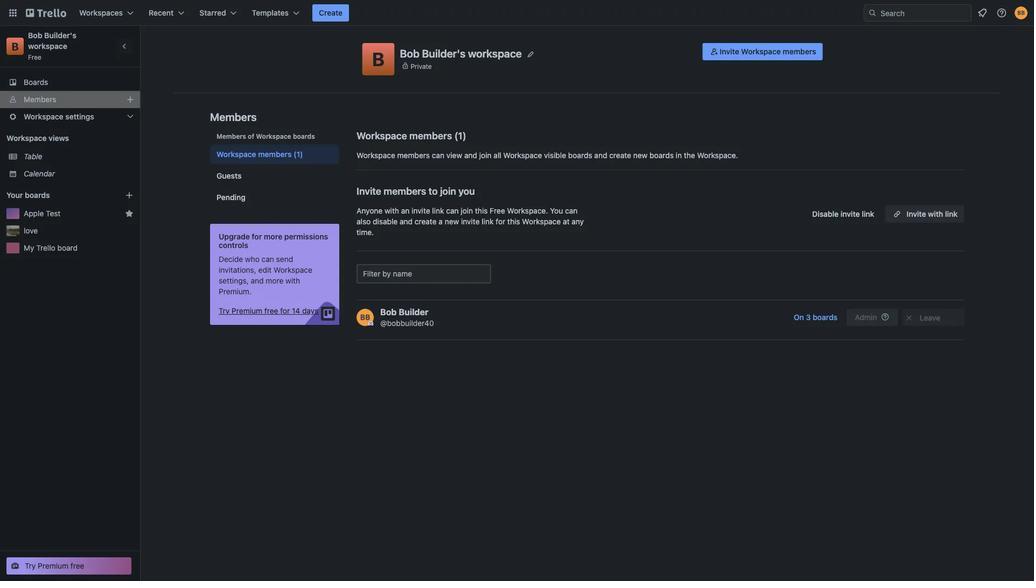 Task type: describe. For each thing, give the bounding box(es) containing it.
members link
[[0, 91, 140, 108]]

any
[[572, 217, 584, 226]]

0 vertical spatial new
[[634, 151, 648, 160]]

boards right visible
[[568, 151, 592, 160]]

disable
[[813, 210, 839, 219]]

for inside button
[[280, 307, 290, 316]]

guests
[[217, 172, 242, 180]]

workspace inside popup button
[[24, 112, 63, 121]]

your boards
[[6, 191, 50, 200]]

and right view
[[464, 151, 477, 160]]

0 vertical spatial workspace.
[[697, 151, 738, 160]]

0 horizontal spatial workspace members
[[217, 150, 292, 159]]

( 1 )
[[455, 130, 467, 141]]

workspace for bob builder's workspace
[[468, 47, 522, 60]]

and inside upgrade for more permissions controls decide who can send invitations, edit workspace settings, and more with premium.
[[251, 277, 264, 286]]

invite workspace members
[[720, 47, 817, 56]]

love
[[24, 227, 38, 235]]

try premium free for 14 days button
[[219, 306, 319, 317]]

and right visible
[[595, 151, 607, 160]]

search image
[[869, 9, 877, 17]]

admin button
[[847, 309, 898, 327]]

2 horizontal spatial join
[[479, 151, 492, 160]]

controls
[[219, 241, 248, 250]]

can inside upgrade for more permissions controls decide who can send invitations, edit workspace settings, and more with premium.
[[262, 255, 274, 264]]

test
[[46, 209, 61, 218]]

try for try premium free for 14 days
[[219, 307, 230, 316]]

1 vertical spatial join
[[440, 185, 456, 197]]

of
[[248, 133, 254, 140]]

you
[[550, 207, 563, 216]]

for inside upgrade for more permissions controls decide who can send invitations, edit workspace settings, and more with premium.
[[252, 232, 262, 241]]

for inside anyone with an invite link can join this free workspace. you can also disable and create a new invite link for this workspace at any time.
[[496, 217, 506, 226]]

view
[[447, 151, 462, 160]]

workspace. inside anyone with an invite link can join this free workspace. you can also disable and create a new invite link for this workspace at any time.
[[507, 207, 548, 216]]

in
[[676, 151, 682, 160]]

try premium free button
[[6, 558, 131, 575]]

free inside anyone with an invite link can join this free workspace. you can also disable and create a new invite link for this workspace at any time.
[[490, 207, 505, 216]]

permissions
[[284, 232, 328, 241]]

to
[[429, 185, 438, 197]]

settings
[[65, 112, 94, 121]]

also
[[357, 217, 371, 226]]

boards link
[[0, 74, 140, 91]]

add board image
[[125, 191, 134, 200]]

a
[[439, 217, 443, 226]]

bob for bob builder's workspace
[[400, 47, 420, 60]]

bob builder @bobbuilder40
[[380, 307, 434, 328]]

visible
[[544, 151, 566, 160]]

join inside anyone with an invite link can join this free workspace. you can also disable and create a new invite link for this workspace at any time.
[[461, 207, 473, 216]]

boards
[[24, 78, 48, 87]]

templates
[[252, 8, 289, 17]]

pending link
[[210, 188, 339, 207]]

try premium free for 14 days
[[219, 307, 319, 316]]

try premium free
[[25, 562, 84, 571]]

can down you at the left
[[446, 207, 459, 216]]

bob for bob builder's workspace free
[[28, 31, 42, 40]]

recent button
[[142, 4, 191, 22]]

my trello board
[[24, 244, 78, 253]]

invitations,
[[219, 266, 256, 275]]

b for b link
[[12, 40, 19, 53]]

b link
[[6, 38, 24, 55]]

workspace navigation collapse icon image
[[117, 39, 133, 54]]

table link
[[24, 151, 134, 162]]

boards up apple
[[25, 191, 50, 200]]

bob builder's workspace link
[[28, 31, 78, 51]]

days
[[302, 307, 319, 316]]

on 3 boards link
[[789, 309, 843, 327]]

builder's for bob builder's workspace
[[422, 47, 466, 60]]

on 3 boards
[[794, 313, 838, 322]]

invite inside button
[[841, 210, 860, 219]]

1 vertical spatial this
[[508, 217, 520, 226]]

invite with link
[[907, 210, 958, 219]]

14
[[292, 307, 300, 316]]

invite for invite workspace members
[[720, 47, 739, 56]]

invite members to join you
[[357, 185, 475, 197]]

)
[[463, 130, 467, 141]]

calendar link
[[24, 169, 134, 179]]

(
[[455, 130, 458, 141]]

can up at
[[565, 207, 578, 216]]

b button
[[362, 43, 395, 75]]

private
[[411, 62, 432, 70]]

0 horizontal spatial invite
[[412, 207, 430, 216]]

sm image for leave link
[[904, 313, 915, 324]]

1
[[458, 130, 463, 141]]

an
[[401, 207, 410, 216]]

bob builder's workspace
[[400, 47, 522, 60]]

boards left in
[[650, 151, 674, 160]]

templates button
[[246, 4, 306, 22]]

@bobbuilder40
[[380, 319, 434, 328]]

at
[[563, 217, 570, 226]]

invite for invite members to join you
[[357, 185, 381, 197]]

workspaces button
[[73, 4, 140, 22]]

with for anyone
[[385, 207, 399, 216]]

invite for invite with link
[[907, 210, 926, 219]]

can left view
[[432, 151, 445, 160]]

1 vertical spatial members
[[210, 110, 257, 123]]

0 vertical spatial more
[[264, 232, 282, 241]]

apple test link
[[24, 209, 121, 219]]

0 vertical spatial members
[[24, 95, 56, 104]]

0 vertical spatial create
[[610, 151, 631, 160]]

send
[[276, 255, 293, 264]]

recent
[[149, 8, 174, 17]]

invite workspace members button
[[703, 43, 823, 60]]

1 horizontal spatial invite
[[461, 217, 480, 226]]

apple
[[24, 209, 44, 218]]

builder's for bob builder's workspace free
[[44, 31, 76, 40]]

2 vertical spatial members
[[217, 133, 246, 140]]

free for try premium free
[[71, 562, 84, 571]]

workspaces
[[79, 8, 123, 17]]



Task type: vqa. For each thing, say whether or not it's contained in the screenshot.
card
no



Task type: locate. For each thing, give the bounding box(es) containing it.
new left in
[[634, 151, 648, 160]]

1 horizontal spatial workspace members
[[357, 130, 452, 141]]

workspace. right the
[[697, 151, 738, 160]]

your boards with 3 items element
[[6, 189, 109, 202]]

workspace
[[741, 47, 781, 56], [24, 112, 63, 121], [357, 130, 407, 141], [256, 133, 291, 140], [6, 134, 47, 143], [217, 150, 256, 159], [357, 151, 395, 160], [504, 151, 542, 160], [522, 217, 561, 226], [274, 266, 312, 275]]

b for b button on the left of page
[[372, 48, 385, 70]]

join
[[479, 151, 492, 160], [440, 185, 456, 197], [461, 207, 473, 216]]

0 vertical spatial for
[[496, 217, 506, 226]]

1 horizontal spatial free
[[265, 307, 278, 316]]

members inside "button"
[[783, 47, 817, 56]]

0 horizontal spatial bob
[[28, 31, 42, 40]]

starred button
[[193, 4, 243, 22]]

1 horizontal spatial workspace
[[468, 47, 522, 60]]

and down 'an'
[[400, 217, 413, 226]]

1 horizontal spatial new
[[634, 151, 648, 160]]

b inside b link
[[12, 40, 19, 53]]

2 horizontal spatial with
[[928, 210, 944, 219]]

0 vertical spatial builder's
[[44, 31, 76, 40]]

2 vertical spatial for
[[280, 307, 290, 316]]

b left bob builder's workspace free
[[12, 40, 19, 53]]

1 vertical spatial more
[[266, 277, 284, 286]]

1 vertical spatial premium
[[38, 562, 69, 571]]

with for invite
[[928, 210, 944, 219]]

0 horizontal spatial try
[[25, 562, 36, 571]]

workspace
[[28, 42, 67, 51], [468, 47, 522, 60]]

invite with link button
[[885, 206, 964, 223]]

1 horizontal spatial try
[[219, 307, 230, 316]]

0 vertical spatial invite
[[720, 47, 739, 56]]

0 vertical spatial bob
[[28, 31, 42, 40]]

board
[[57, 244, 78, 253]]

1 horizontal spatial premium
[[232, 307, 262, 316]]

free
[[28, 53, 41, 61], [490, 207, 505, 216]]

workspace members left '('
[[357, 130, 452, 141]]

upgrade
[[219, 232, 250, 241]]

join left all
[[479, 151, 492, 160]]

1 vertical spatial try
[[25, 562, 36, 571]]

1 horizontal spatial with
[[385, 207, 399, 216]]

0 horizontal spatial for
[[252, 232, 262, 241]]

0 vertical spatial premium
[[232, 307, 262, 316]]

1 vertical spatial free
[[490, 207, 505, 216]]

1 vertical spatial invite
[[357, 185, 381, 197]]

pending
[[217, 193, 246, 202]]

bob inside bob builder's workspace free
[[28, 31, 42, 40]]

0 horizontal spatial workspace.
[[507, 207, 548, 216]]

premium for try premium free for 14 days
[[232, 307, 262, 316]]

1 horizontal spatial free
[[490, 207, 505, 216]]

workspace inside anyone with an invite link can join this free workspace. you can also disable and create a new invite link for this workspace at any time.
[[522, 217, 561, 226]]

0 vertical spatial this
[[475, 207, 488, 216]]

and inside anyone with an invite link can join this free workspace. you can also disable and create a new invite link for this workspace at any time.
[[400, 217, 413, 226]]

this
[[475, 207, 488, 216], [508, 217, 520, 226]]

for
[[496, 217, 506, 226], [252, 232, 262, 241], [280, 307, 290, 316]]

invite right a on the top of the page
[[461, 217, 480, 226]]

2 horizontal spatial invite
[[907, 210, 926, 219]]

boards
[[293, 133, 315, 140], [568, 151, 592, 160], [650, 151, 674, 160], [25, 191, 50, 200], [813, 313, 838, 322]]

free for try premium free for 14 days
[[265, 307, 278, 316]]

1 horizontal spatial for
[[280, 307, 290, 316]]

workspace settings button
[[0, 108, 140, 126]]

0 horizontal spatial join
[[440, 185, 456, 197]]

b inside b button
[[372, 48, 385, 70]]

with inside anyone with an invite link can join this free workspace. you can also disable and create a new invite link for this workspace at any time.
[[385, 207, 399, 216]]

invite inside "button"
[[720, 47, 739, 56]]

join down you at the left
[[461, 207, 473, 216]]

bob builder (bobbuilder40) image
[[1015, 6, 1028, 19]]

settings,
[[219, 277, 249, 286]]

0 vertical spatial join
[[479, 151, 492, 160]]

leave link
[[902, 309, 964, 327]]

free
[[265, 307, 278, 316], [71, 562, 84, 571]]

upgrade for more permissions controls decide who can send invitations, edit workspace settings, and more with premium.
[[219, 232, 328, 296]]

bob inside bob builder @bobbuilder40
[[380, 307, 397, 318]]

sm image
[[709, 46, 720, 57], [904, 313, 915, 324]]

calendar
[[24, 169, 55, 178]]

disable invite link button
[[806, 206, 881, 223]]

0 horizontal spatial invite
[[357, 185, 381, 197]]

invite right 'an'
[[412, 207, 430, 216]]

who
[[245, 255, 260, 264]]

my
[[24, 244, 34, 253]]

builder's inside bob builder's workspace free
[[44, 31, 76, 40]]

bob builder's workspace free
[[28, 31, 78, 61]]

1 horizontal spatial invite
[[720, 47, 739, 56]]

primary element
[[0, 0, 1034, 26]]

bob up private
[[400, 47, 420, 60]]

new
[[634, 151, 648, 160], [445, 217, 459, 226]]

1 horizontal spatial b
[[372, 48, 385, 70]]

disable invite link
[[813, 210, 875, 219]]

with inside button
[[928, 210, 944, 219]]

workspace members down of
[[217, 150, 292, 159]]

b
[[12, 40, 19, 53], [372, 48, 385, 70]]

workspace inside "button"
[[741, 47, 781, 56]]

premium
[[232, 307, 262, 316], [38, 562, 69, 571]]

this member is an admin of this workspace. image
[[369, 322, 373, 327]]

sm image for invite workspace members "button"
[[709, 46, 720, 57]]

members left of
[[217, 133, 246, 140]]

Search field
[[877, 5, 971, 21]]

invite
[[412, 207, 430, 216], [841, 210, 860, 219], [461, 217, 480, 226]]

can up edit
[[262, 255, 274, 264]]

Filter by name text field
[[357, 265, 491, 284]]

trello
[[36, 244, 55, 253]]

sm image inside leave link
[[904, 313, 915, 324]]

create
[[610, 151, 631, 160], [415, 217, 437, 226]]

and down edit
[[251, 277, 264, 286]]

workspace. left you
[[507, 207, 548, 216]]

leave
[[920, 314, 941, 323]]

you
[[459, 185, 475, 197]]

builder
[[399, 307, 429, 318]]

1 vertical spatial builder's
[[422, 47, 466, 60]]

anyone
[[357, 207, 383, 216]]

members
[[24, 95, 56, 104], [210, 110, 257, 123], [217, 133, 246, 140]]

0 horizontal spatial sm image
[[709, 46, 720, 57]]

0 horizontal spatial b
[[12, 40, 19, 53]]

1 horizontal spatial builder's
[[422, 47, 466, 60]]

with inside upgrade for more permissions controls decide who can send invitations, edit workspace settings, and more with premium.
[[286, 277, 300, 286]]

new right a on the top of the page
[[445, 217, 459, 226]]

0 vertical spatial sm image
[[709, 46, 720, 57]]

premium for try premium free
[[38, 562, 69, 571]]

0 horizontal spatial workspace
[[28, 42, 67, 51]]

2 vertical spatial join
[[461, 207, 473, 216]]

boards up (1) at the top left of the page
[[293, 133, 315, 140]]

invite right disable
[[841, 210, 860, 219]]

0 horizontal spatial free
[[28, 53, 41, 61]]

disable
[[373, 217, 398, 226]]

0 horizontal spatial new
[[445, 217, 459, 226]]

1 horizontal spatial workspace.
[[697, 151, 738, 160]]

more
[[264, 232, 282, 241], [266, 277, 284, 286]]

with
[[385, 207, 399, 216], [928, 210, 944, 219], [286, 277, 300, 286]]

workspace inside bob builder's workspace free
[[28, 42, 67, 51]]

0 vertical spatial free
[[265, 307, 278, 316]]

more up send
[[264, 232, 282, 241]]

bob
[[28, 31, 42, 40], [400, 47, 420, 60], [380, 307, 397, 318]]

1 vertical spatial sm image
[[904, 313, 915, 324]]

new inside anyone with an invite link can join this free workspace. you can also disable and create a new invite link for this workspace at any time.
[[445, 217, 459, 226]]

workspace inside upgrade for more permissions controls decide who can send invitations, edit workspace settings, and more with premium.
[[274, 266, 312, 275]]

2 horizontal spatial bob
[[400, 47, 420, 60]]

my trello board link
[[24, 243, 134, 254]]

0 vertical spatial try
[[219, 307, 230, 316]]

1 vertical spatial for
[[252, 232, 262, 241]]

builder's up private
[[422, 47, 466, 60]]

invite inside button
[[907, 210, 926, 219]]

workspace views
[[6, 134, 69, 143]]

1 horizontal spatial join
[[461, 207, 473, 216]]

workspace.
[[697, 151, 738, 160], [507, 207, 548, 216]]

invite
[[720, 47, 739, 56], [357, 185, 381, 197], [907, 210, 926, 219]]

try for try premium free
[[25, 562, 36, 571]]

workspace members can view and join all workspace visible boards and create new boards in the workspace.
[[357, 151, 738, 160]]

admin
[[855, 313, 877, 322]]

2 horizontal spatial for
[[496, 217, 506, 226]]

0 horizontal spatial free
[[71, 562, 84, 571]]

workspace settings
[[24, 112, 94, 121]]

builder's
[[44, 31, 76, 40], [422, 47, 466, 60]]

1 vertical spatial workspace.
[[507, 207, 548, 216]]

workspace right b link
[[28, 42, 67, 51]]

1 vertical spatial create
[[415, 217, 437, 226]]

0 vertical spatial workspace members
[[357, 130, 452, 141]]

2 vertical spatial invite
[[907, 210, 926, 219]]

members up of
[[210, 110, 257, 123]]

builder's down back to home image
[[44, 31, 76, 40]]

back to home image
[[26, 4, 66, 22]]

time.
[[357, 228, 374, 237]]

views
[[49, 134, 69, 143]]

more down edit
[[266, 277, 284, 286]]

1 vertical spatial workspace members
[[217, 150, 292, 159]]

0 notifications image
[[976, 6, 989, 19]]

free inside bob builder's workspace free
[[28, 53, 41, 61]]

workspace for bob builder's workspace free
[[28, 42, 67, 51]]

2 horizontal spatial invite
[[841, 210, 860, 219]]

on
[[794, 313, 804, 322]]

create button
[[313, 4, 349, 22]]

can
[[432, 151, 445, 160], [446, 207, 459, 216], [565, 207, 578, 216], [262, 255, 274, 264]]

bob right b link
[[28, 31, 42, 40]]

create inside anyone with an invite link can join this free workspace. you can also disable and create a new invite link for this workspace at any time.
[[415, 217, 437, 226]]

starred
[[200, 8, 226, 17]]

edit
[[258, 266, 272, 275]]

sm image inside invite workspace members "button"
[[709, 46, 720, 57]]

0 horizontal spatial create
[[415, 217, 437, 226]]

join right to
[[440, 185, 456, 197]]

table
[[24, 152, 42, 161]]

all
[[494, 151, 501, 160]]

your
[[6, 191, 23, 200]]

premium.
[[219, 287, 252, 296]]

0 horizontal spatial builder's
[[44, 31, 76, 40]]

apple test
[[24, 209, 61, 218]]

bob for bob builder @bobbuilder40
[[380, 307, 397, 318]]

bob up @bobbuilder40
[[380, 307, 397, 318]]

starred icon image
[[125, 210, 134, 218]]

1 horizontal spatial sm image
[[904, 313, 915, 324]]

1 vertical spatial bob
[[400, 47, 420, 60]]

1 horizontal spatial create
[[610, 151, 631, 160]]

b left private
[[372, 48, 385, 70]]

open information menu image
[[997, 8, 1008, 18]]

love link
[[24, 226, 134, 237]]

create
[[319, 8, 343, 17]]

1 horizontal spatial this
[[508, 217, 520, 226]]

(1)
[[294, 150, 303, 159]]

0 vertical spatial free
[[28, 53, 41, 61]]

0 horizontal spatial premium
[[38, 562, 69, 571]]

0 horizontal spatial this
[[475, 207, 488, 216]]

boards right 3
[[813, 313, 838, 322]]

2 vertical spatial bob
[[380, 307, 397, 318]]

1 vertical spatial free
[[71, 562, 84, 571]]

workspace down primary element in the top of the page
[[468, 47, 522, 60]]

0 horizontal spatial with
[[286, 277, 300, 286]]

guests link
[[210, 166, 339, 186]]

1 vertical spatial new
[[445, 217, 459, 226]]

1 horizontal spatial bob
[[380, 307, 397, 318]]

the
[[684, 151, 695, 160]]

members down boards
[[24, 95, 56, 104]]

3
[[806, 313, 811, 322]]



